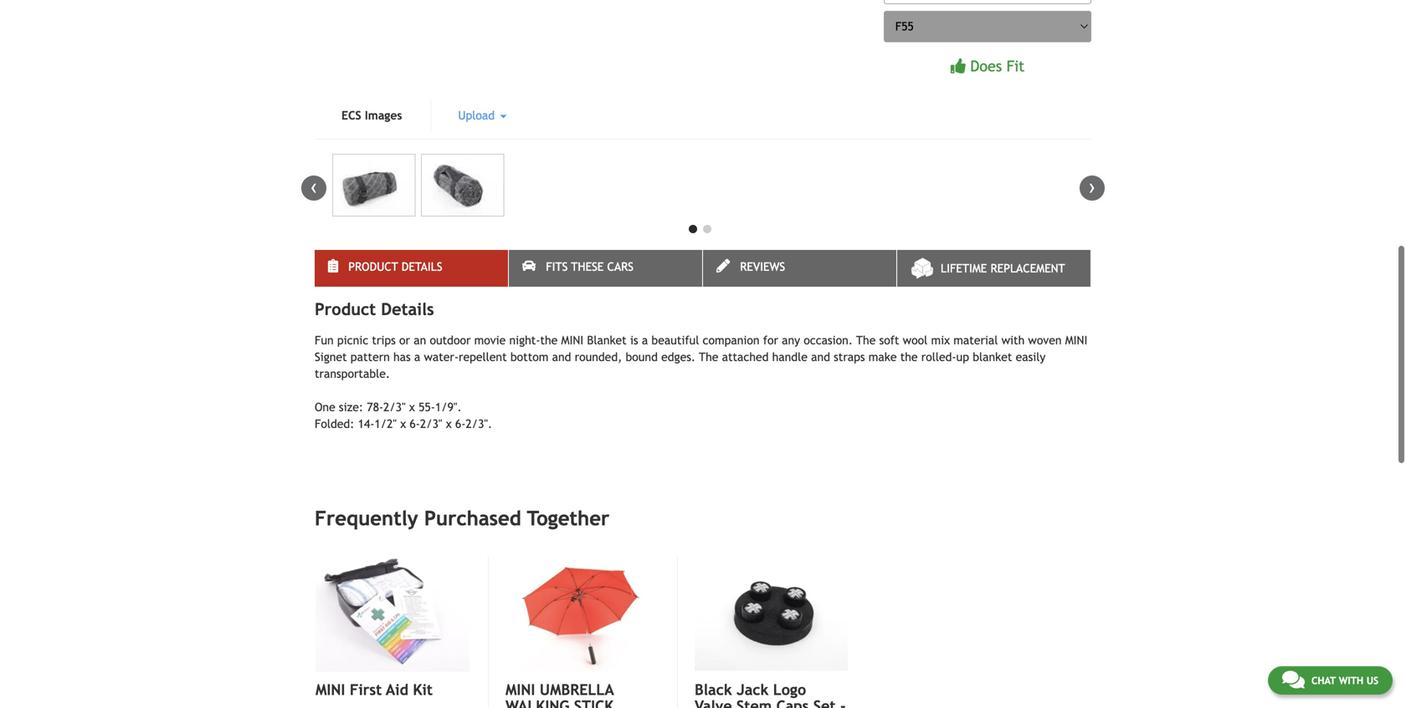 Task type: locate. For each thing, give the bounding box(es) containing it.
valve
[[695, 698, 732, 709]]

x
[[409, 401, 415, 414], [400, 418, 406, 431], [446, 418, 452, 431]]

1 6- from the left
[[410, 418, 420, 431]]

black
[[695, 682, 732, 699]]

details up an
[[401, 260, 442, 274]]

any
[[782, 334, 800, 347]]

with inside fun picnic trips or an outdoor movie night-the mini blanket is a beautiful companion for any occasion. the soft wool mix material with woven mini signet pattern has a water-repellent bottom and rounded, bound edges. the attached handle and straps make the rolled-up blanket easily transportable.
[[1001, 334, 1025, 347]]

with left us
[[1339, 675, 1363, 687]]

aid
[[386, 682, 408, 699]]

0 vertical spatial 2/3"
[[383, 401, 406, 414]]

product
[[348, 260, 398, 274], [315, 300, 376, 319]]

and
[[552, 351, 571, 364], [811, 351, 830, 364]]

reviews
[[740, 260, 785, 274]]

0 vertical spatial the
[[856, 334, 876, 347]]

material
[[954, 334, 998, 347]]

product up the "picnic"
[[315, 300, 376, 319]]

a right has
[[414, 351, 420, 364]]

repellent
[[459, 351, 507, 364]]

2 and from the left
[[811, 351, 830, 364]]

1 es#3186075 - 80232445716 - mini blanket signet - mini style on a usable blanket - genuine mini - mini image from the left
[[332, 154, 415, 217]]

fits
[[546, 260, 568, 274]]

the
[[856, 334, 876, 347], [699, 351, 718, 364]]

6- down the 1/9".
[[455, 418, 466, 431]]

jack
[[737, 682, 769, 699]]

x down the 1/9".
[[446, 418, 452, 431]]

and down occasion.
[[811, 351, 830, 364]]

purchased
[[424, 507, 521, 531]]

lifetime
[[941, 262, 987, 275]]

0 horizontal spatial es#3186075 - 80232445716 - mini blanket signet - mini style on a usable blanket - genuine mini - mini image
[[332, 154, 415, 217]]

2 horizontal spatial x
[[446, 418, 452, 431]]

2/3" up '1/2"'
[[383, 401, 406, 414]]

with
[[1001, 334, 1025, 347], [1339, 675, 1363, 687]]

product up trips
[[348, 260, 398, 274]]

1 horizontal spatial a
[[642, 334, 648, 347]]

outdoor
[[430, 334, 471, 347]]

night-
[[509, 334, 540, 347]]

trips
[[372, 334, 396, 347]]

companion
[[703, 334, 760, 347]]

14-
[[358, 418, 374, 431]]

6- down 55-
[[410, 418, 420, 431]]

mini first aid kit link
[[316, 682, 470, 699]]

logo
[[773, 682, 806, 699]]

0 horizontal spatial the
[[699, 351, 718, 364]]

0 vertical spatial the
[[540, 334, 558, 347]]

the
[[540, 334, 558, 347], [900, 351, 918, 364]]

1 vertical spatial product
[[315, 300, 376, 319]]

mini
[[561, 334, 584, 347], [1065, 334, 1087, 347], [316, 682, 345, 699], [505, 682, 535, 699]]

mini left 'first'
[[316, 682, 345, 699]]

2 6- from the left
[[455, 418, 466, 431]]

does
[[970, 57, 1002, 75]]

set
[[813, 698, 836, 709]]

2/3" down 55-
[[420, 418, 442, 431]]

mini first aid kit
[[316, 682, 433, 699]]

does fit
[[970, 57, 1025, 75]]

lifetime replacement link
[[897, 250, 1091, 287]]

first
[[350, 682, 382, 699]]

2/3"
[[383, 401, 406, 414], [420, 418, 442, 431]]

one size: 78-2/3" x 55-1/9". folded: 14-1/2" x 6-2/3" x 6-2/3".
[[315, 401, 492, 431]]

product details up or
[[348, 260, 442, 274]]

1 vertical spatial with
[[1339, 675, 1363, 687]]

transportable.
[[315, 367, 390, 381]]

frequently
[[315, 507, 418, 531]]

0 horizontal spatial and
[[552, 351, 571, 364]]

0 vertical spatial with
[[1001, 334, 1025, 347]]

0 horizontal spatial 2/3"
[[383, 401, 406, 414]]

pattern
[[351, 351, 390, 364]]

details inside product details link
[[401, 260, 442, 274]]

up
[[956, 351, 969, 364]]

details up or
[[381, 300, 434, 319]]

es#3186075 - 80232445716 - mini blanket signet - mini style on a usable blanket - genuine mini - mini image
[[332, 154, 415, 217], [421, 154, 504, 217]]

comments image
[[1282, 670, 1305, 690]]

1 horizontal spatial 6-
[[455, 418, 466, 431]]

0 vertical spatial a
[[642, 334, 648, 347]]

1 horizontal spatial and
[[811, 351, 830, 364]]

the down wool
[[900, 351, 918, 364]]

easily
[[1016, 351, 1046, 364]]

or
[[399, 334, 410, 347]]

the left soft
[[856, 334, 876, 347]]

1 horizontal spatial es#3186075 - 80232445716 - mini blanket signet - mini style on a usable blanket - genuine mini - mini image
[[421, 154, 504, 217]]

product details link
[[315, 250, 508, 287]]

0 vertical spatial details
[[401, 260, 442, 274]]

x left 55-
[[409, 401, 415, 414]]

fits these cars
[[546, 260, 634, 274]]

movie
[[474, 334, 506, 347]]

es#3186075 - 80232445716 - mini blanket signet - mini style on a usable blanket - genuine mini - mini image right ‹
[[332, 154, 415, 217]]

0 horizontal spatial the
[[540, 334, 558, 347]]

mini left the umbrella
[[505, 682, 535, 699]]

es#3186075 - 80232445716 - mini blanket signet - mini style on a usable blanket - genuine mini - mini image down the upload
[[421, 154, 504, 217]]

these
[[571, 260, 604, 274]]

ecs
[[341, 109, 361, 122]]

is
[[630, 334, 638, 347]]

the up bottom at left
[[540, 334, 558, 347]]

0 horizontal spatial a
[[414, 351, 420, 364]]

chat with us
[[1311, 675, 1378, 687]]

1 horizontal spatial the
[[900, 351, 918, 364]]

product details
[[348, 260, 442, 274], [315, 300, 434, 319]]

with up easily
[[1001, 334, 1025, 347]]

fun
[[315, 334, 334, 347]]

2 es#3186075 - 80232445716 - mini blanket signet - mini style on a usable blanket - genuine mini - mini image from the left
[[421, 154, 504, 217]]

product details up trips
[[315, 300, 434, 319]]

1 vertical spatial the
[[699, 351, 718, 364]]

0 horizontal spatial with
[[1001, 334, 1025, 347]]

1 vertical spatial 2/3"
[[420, 418, 442, 431]]

x right '1/2"'
[[400, 418, 406, 431]]

ecs images link
[[315, 99, 429, 132]]

1 horizontal spatial with
[[1339, 675, 1363, 687]]

size:
[[339, 401, 363, 414]]

the down companion
[[699, 351, 718, 364]]

a right is
[[642, 334, 648, 347]]

0 horizontal spatial 6-
[[410, 418, 420, 431]]

beautiful
[[651, 334, 699, 347]]

and right bottom at left
[[552, 351, 571, 364]]



Task type: vqa. For each thing, say whether or not it's contained in the screenshot.
bottommost may
no



Task type: describe. For each thing, give the bounding box(es) containing it.
us
[[1366, 675, 1378, 687]]

signet
[[315, 351, 347, 364]]

1/2"
[[374, 418, 397, 431]]

mini umbrella walking stick umbrella - coral image
[[505, 557, 659, 672]]

55-
[[419, 401, 435, 414]]

handle
[[772, 351, 808, 364]]

1 vertical spatial a
[[414, 351, 420, 364]]

straps
[[834, 351, 865, 364]]

edges.
[[661, 351, 695, 364]]

for
[[763, 334, 778, 347]]

ecs images
[[341, 109, 402, 122]]

mini right woven
[[1065, 334, 1087, 347]]

mini first aid kit image
[[316, 557, 470, 672]]

has
[[393, 351, 411, 364]]

frequently purchased together
[[315, 507, 610, 531]]

umbrella
[[540, 682, 614, 699]]

1 horizontal spatial the
[[856, 334, 876, 347]]

1 vertical spatial details
[[381, 300, 434, 319]]

mini up rounded,
[[561, 334, 584, 347]]

mini umbrella walking stic link
[[505, 682, 659, 709]]

black jack logo valve stem caps set link
[[695, 682, 848, 709]]

upload
[[458, 109, 498, 122]]

rounded,
[[575, 351, 622, 364]]

cars
[[607, 260, 634, 274]]

mix
[[931, 334, 950, 347]]

images
[[365, 109, 402, 122]]

replacement
[[990, 262, 1065, 275]]

caps
[[776, 698, 809, 709]]

bottom
[[510, 351, 549, 364]]

kit
[[413, 682, 433, 699]]

lifetime replacement
[[941, 262, 1065, 275]]

woven
[[1028, 334, 1062, 347]]

make
[[869, 351, 897, 364]]

bound
[[626, 351, 658, 364]]

0 vertical spatial product details
[[348, 260, 442, 274]]

fits these cars link
[[509, 250, 702, 287]]

mini umbrella walking stic
[[505, 682, 620, 709]]

1 vertical spatial the
[[900, 351, 918, 364]]

› link
[[1080, 176, 1105, 201]]

2/3".
[[466, 418, 492, 431]]

blanket
[[973, 351, 1012, 364]]

0 vertical spatial product
[[348, 260, 398, 274]]

78-
[[367, 401, 383, 414]]

‹ link
[[301, 176, 326, 201]]

black jack logo valve stem caps set - black - priced as set image
[[695, 557, 848, 672]]

1 horizontal spatial x
[[409, 401, 415, 414]]

fun picnic trips or an outdoor movie night-the mini blanket is a beautiful companion for any occasion. the soft wool mix material with woven mini signet pattern has a water-repellent bottom and rounded, bound edges. the attached handle and straps make the rolled-up blanket easily transportable.
[[315, 334, 1087, 381]]

one
[[315, 401, 335, 414]]

chat with us link
[[1268, 667, 1393, 695]]

black jack logo valve stem caps set 
[[695, 682, 846, 709]]

an
[[414, 334, 426, 347]]

reviews link
[[703, 250, 896, 287]]

1 horizontal spatial 2/3"
[[420, 418, 442, 431]]

together
[[527, 507, 610, 531]]

attached
[[722, 351, 769, 364]]

1 and from the left
[[552, 351, 571, 364]]

walking
[[505, 698, 570, 709]]

1/9".
[[435, 401, 462, 414]]

0 horizontal spatial x
[[400, 418, 406, 431]]

‹
[[310, 176, 317, 198]]

chat
[[1311, 675, 1336, 687]]

thumbs up image
[[951, 58, 966, 73]]

›
[[1089, 176, 1096, 198]]

water-
[[424, 351, 459, 364]]

folded:
[[315, 418, 354, 431]]

wool
[[903, 334, 928, 347]]

upload button
[[431, 99, 533, 132]]

occasion.
[[804, 334, 853, 347]]

fit
[[1006, 57, 1025, 75]]

picnic
[[337, 334, 368, 347]]

rolled-
[[921, 351, 956, 364]]

blanket
[[587, 334, 627, 347]]

mini inside "mini umbrella walking stic"
[[505, 682, 535, 699]]

stem
[[736, 698, 772, 709]]

soft
[[879, 334, 899, 347]]

1 vertical spatial product details
[[315, 300, 434, 319]]



